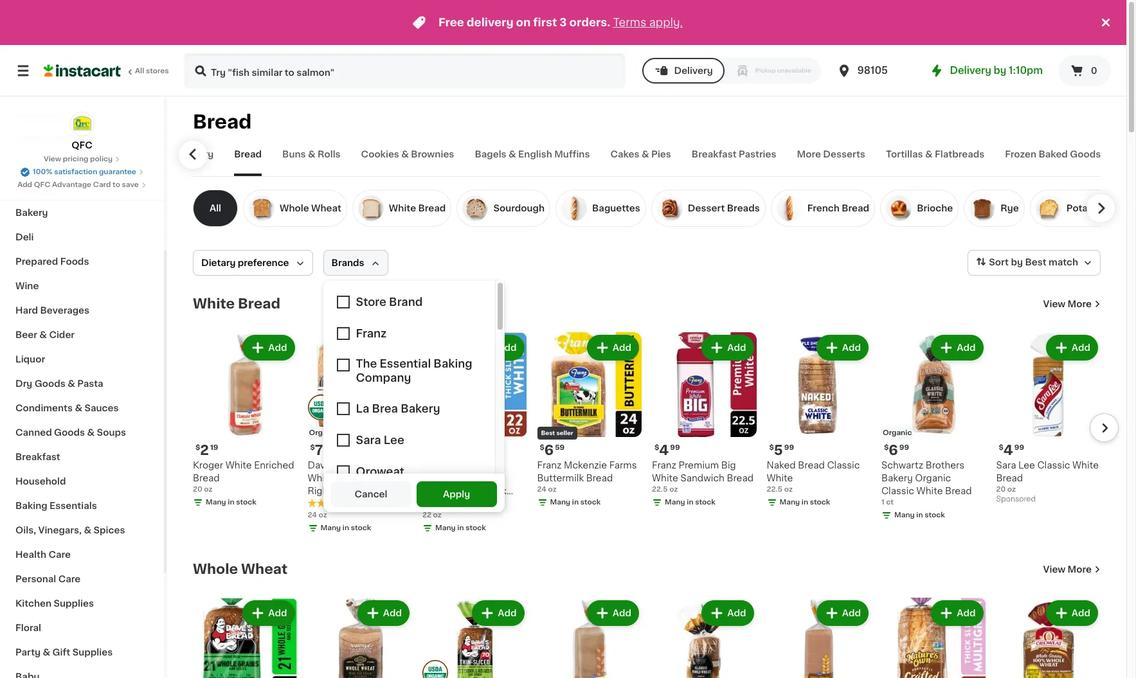 Task type: describe. For each thing, give the bounding box(es) containing it.
apply button
[[417, 482, 497, 508]]

potato bread link
[[1030, 190, 1133, 227]]

22.5 inside franz premium big white sandwich bread 22.5 oz
[[652, 486, 668, 493]]

20 inside sara lee classic white bread 20 oz
[[997, 486, 1006, 493]]

canned
[[15, 428, 52, 437]]

bread left sourdough icon
[[418, 204, 446, 213]]

1:10pm
[[1009, 66, 1043, 75]]

$ for sara lee classic white bread
[[999, 444, 1004, 451]]

all for all bakery
[[167, 150, 179, 159]]

potato
[[1067, 204, 1098, 213]]

in for 22.5
[[802, 499, 809, 506]]

breakfast for breakfast
[[15, 453, 60, 462]]

canned goods & soups link
[[8, 421, 156, 445]]

20 inside kroger white enriched bread 20 oz
[[193, 486, 202, 493]]

many for 22.5
[[780, 499, 800, 506]]

many in stock down non-
[[435, 525, 486, 532]]

bread, for nature's own perfectly crafted white bread, thick sliced non-gmo sandwich bread, 22 oz loaf
[[469, 512, 498, 521]]

view more link for white bread
[[1044, 298, 1101, 311]]

beer & cider link
[[8, 323, 156, 347]]

oz inside franz premium big white sandwich bread 22.5 oz
[[670, 486, 678, 493]]

bagels & english muffins link
[[475, 148, 590, 176]]

prepared foods
[[15, 257, 89, 266]]

bagels & english muffins
[[475, 150, 590, 159]]

floral
[[15, 624, 41, 633]]

bakery link
[[8, 201, 156, 225]]

sourdough image
[[463, 196, 488, 221]]

rye image
[[970, 196, 996, 221]]

all link
[[193, 190, 238, 227]]

oz inside naked bread classic white 22.5 oz
[[785, 486, 793, 493]]

by for delivery
[[994, 66, 1007, 75]]

deli link
[[8, 225, 156, 250]]

pastries
[[739, 150, 777, 159]]

gmo
[[476, 499, 500, 508]]

many down 22 oz at left bottom
[[435, 525, 456, 532]]

guarantee
[[99, 169, 136, 176]]

french bread image
[[777, 196, 803, 221]]

dave's
[[308, 461, 338, 470]]

condiments
[[15, 404, 73, 413]]

organic inside schwartz brothers bakery organic classic white bread 1 ct
[[916, 474, 951, 483]]

in for sandwich
[[687, 499, 694, 506]]

2
[[200, 444, 209, 457]]

many in stock for sandwich
[[665, 499, 716, 506]]

dietary preference
[[201, 259, 289, 268]]

oils, vinegars, & spices
[[15, 526, 125, 535]]

many in stock for 20
[[206, 499, 257, 506]]

Search field
[[185, 54, 624, 87]]

& left spices
[[84, 526, 91, 535]]

dessert breads image
[[657, 196, 683, 221]]

soups
[[97, 428, 126, 437]]

all of 12 group
[[193, 190, 243, 227]]

classic for bread
[[827, 461, 860, 470]]

98105 button
[[837, 53, 914, 89]]

white inside franz premium big white sandwich bread 22.5 oz
[[652, 474, 679, 483]]

baguettes link
[[556, 190, 646, 227]]

franz mckenzie farms buttermilk bread 24 oz
[[537, 461, 637, 493]]

premium
[[679, 461, 719, 470]]

& for sauces
[[75, 404, 82, 413]]

0 vertical spatial bread,
[[451, 487, 480, 496]]

frozen for frozen baked goods
[[1006, 150, 1037, 159]]

brioche link
[[881, 190, 959, 227]]

breads
[[727, 204, 760, 213]]

meat & seafood
[[15, 135, 90, 144]]

cookies & brownies link
[[361, 148, 454, 176]]

sliced
[[423, 499, 451, 508]]

many in stock for bread
[[550, 499, 601, 506]]

stock for 22.5
[[810, 499, 831, 506]]

condiments & sauces
[[15, 404, 119, 413]]

more desserts link
[[797, 148, 866, 176]]

liquor link
[[8, 347, 156, 372]]

view inside view pricing policy link
[[44, 156, 61, 163]]

kitchen supplies
[[15, 599, 94, 608]]

$ for franz premium big white sandwich bread
[[655, 444, 660, 451]]

breakfast pastries link
[[692, 148, 777, 176]]

french bread link
[[771, 190, 876, 227]]

next image
[[1092, 201, 1107, 216]]

candy
[[61, 160, 92, 169]]

in down non-
[[458, 525, 464, 532]]

foods
[[60, 257, 89, 266]]

white bread image
[[358, 196, 384, 221]]

dessert breads
[[688, 204, 760, 213]]

0 horizontal spatial bakery
[[15, 208, 48, 217]]

ct
[[887, 499, 894, 506]]

white inside schwartz brothers bakery organic classic white bread 1 ct
[[917, 487, 943, 496]]

dave's killer bread white bread done right, artisan-style organic white bread, 24 oz loaf
[[308, 461, 404, 521]]

supplies inside kitchen supplies link
[[54, 599, 94, 608]]

& for seafood
[[41, 135, 49, 144]]

0 button
[[1059, 55, 1112, 86]]

4 for franz premium big white sandwich bread
[[660, 444, 669, 457]]

classic inside schwartz brothers bakery organic classic white bread 1 ct
[[882, 487, 915, 496]]

care for health care
[[48, 551, 71, 560]]

first
[[533, 17, 557, 28]]

& for english
[[509, 150, 516, 159]]

bread inside kroger white enriched bread 20 oz
[[193, 474, 220, 483]]

service type group
[[642, 58, 822, 84]]

bread right potato
[[1100, 204, 1128, 213]]

beverages inside beverages link
[[15, 111, 65, 120]]

item badge image
[[423, 660, 448, 679]]

breakfast pastries
[[692, 150, 777, 159]]

vinegars,
[[38, 526, 82, 535]]

24 inside dave's killer bread white bread done right, artisan-style organic white bread, 24 oz loaf
[[308, 512, 319, 521]]

bread inside "franz mckenzie farms buttermilk bread 24 oz"
[[586, 474, 613, 483]]

bread inside schwartz brothers bakery organic classic white bread 1 ct
[[946, 487, 972, 496]]

$ for dave's killer bread white bread done right, artisan-style organic white bread, 24 oz loaf
[[310, 444, 315, 451]]

schwartz brothers bakery organic classic white bread 1 ct
[[882, 461, 972, 506]]

view for white bread
[[1044, 300, 1066, 309]]

goods for dry goods & pasta
[[35, 380, 65, 389]]

24 oz
[[308, 512, 327, 519]]

brownies
[[411, 150, 454, 159]]

beverages inside hard beverages link
[[40, 306, 89, 315]]

oz inside nature's own perfectly crafted white bread, thick sliced non-gmo sandwich bread, 22 oz loaf
[[514, 512, 524, 521]]

white inside nature's own perfectly crafted white bread, thick sliced non-gmo sandwich bread, 22 oz loaf
[[423, 487, 449, 496]]

supplies inside party & gift supplies link
[[72, 648, 113, 657]]

sauces
[[85, 404, 119, 413]]

view more link for whole wheat
[[1044, 563, 1101, 576]]

dessert breads link
[[651, 190, 766, 227]]

by for sort
[[1011, 258, 1023, 267]]

view more for whole wheat
[[1044, 565, 1092, 574]]

bread inside sara lee classic white bread 20 oz
[[997, 474, 1023, 483]]

delivery by 1:10pm
[[950, 66, 1043, 75]]

4 for sara lee classic white bread
[[1004, 444, 1014, 457]]

desserts
[[824, 150, 866, 159]]

6 for schwartz brothers bakery organic classic white bread
[[889, 444, 898, 457]]

qfc inside add qfc advantage card to save link
[[34, 181, 50, 188]]

organic inside dave's killer bread white bread done right, artisan-style organic white bread, 24 oz loaf
[[308, 499, 344, 508]]

oz inside kroger white enriched bread 20 oz
[[204, 486, 213, 493]]

loaf for sandwich
[[423, 525, 443, 534]]

vegan
[[343, 429, 366, 436]]

99 for franz premium big white sandwich bread
[[670, 444, 680, 451]]

view more for white bread
[[1044, 300, 1092, 309]]

pies
[[652, 150, 671, 159]]

dry goods & pasta link
[[8, 372, 156, 396]]

oz inside sara lee classic white bread 20 oz
[[1008, 486, 1016, 493]]

shelves by aisles element
[[193, 177, 1137, 240]]

& for flatbreads
[[926, 150, 933, 159]]

tortillas & flatbreads link
[[886, 148, 985, 176]]

goods for canned goods & soups
[[54, 428, 85, 437]]

care for personal care
[[58, 575, 81, 584]]

cookies
[[361, 150, 399, 159]]

best for best match
[[1026, 258, 1047, 267]]

$ for franz mckenzie farms buttermilk bread
[[540, 444, 545, 451]]

floral link
[[8, 616, 156, 641]]

dry goods & pasta
[[15, 380, 103, 389]]

flatbreads
[[935, 150, 985, 159]]

more inside the aisles by department element
[[797, 150, 821, 159]]

white inside kroger white enriched bread 20 oz
[[226, 461, 252, 470]]

snacks & candy link
[[8, 152, 156, 176]]

98105
[[858, 66, 888, 75]]

$4.99 element
[[423, 442, 527, 459]]

organic up the $ 7 99
[[309, 429, 338, 436]]

24 inside "franz mckenzie farms buttermilk bread 24 oz"
[[537, 486, 547, 493]]

beer & cider
[[15, 331, 75, 340]]

many down 24 oz
[[321, 525, 341, 532]]

free
[[439, 17, 464, 28]]

seafood
[[51, 135, 90, 144]]

thick
[[483, 487, 507, 496]]

bread inside naked bread classic white 22.5 oz
[[798, 461, 825, 470]]

sort by
[[989, 258, 1023, 267]]

sort
[[989, 258, 1009, 267]]

59
[[555, 444, 565, 451]]

best match
[[1026, 258, 1079, 267]]

delivery button
[[642, 58, 725, 84]]

1 vertical spatial whole wheat link
[[193, 562, 288, 577]]

bread up previous image
[[193, 113, 252, 131]]

& for pies
[[642, 150, 649, 159]]

rye link
[[964, 190, 1025, 227]]

delivery
[[467, 17, 514, 28]]

personal care
[[15, 575, 81, 584]]

Best match Sort by field
[[968, 250, 1101, 276]]

100% satisfaction guarantee button
[[20, 165, 144, 178]]

bread link
[[234, 148, 262, 176]]

whole wheat image
[[249, 196, 275, 221]]

qfc link
[[70, 112, 94, 152]]

bread down preference
[[238, 297, 280, 311]]

$ 7 99
[[310, 444, 334, 457]]

sandwich inside nature's own perfectly crafted white bread, thick sliced non-gmo sandwich bread, 22 oz loaf
[[423, 512, 467, 521]]

99 for schwartz brothers bakery organic classic white bread
[[900, 444, 910, 451]]

whole inside "shelves by aisles" 'element'
[[280, 204, 309, 213]]

99 for sara lee classic white bread
[[1015, 444, 1025, 451]]

& for cider
[[39, 331, 47, 340]]

item carousel region
[[175, 327, 1119, 541]]

tortillas & flatbreads
[[886, 150, 985, 159]]

0
[[1091, 66, 1098, 75]]

22 inside nature's own perfectly crafted white bread, thick sliced non-gmo sandwich bread, 22 oz loaf
[[500, 512, 511, 521]]

white inside naked bread classic white 22.5 oz
[[767, 474, 793, 483]]



Task type: locate. For each thing, give the bounding box(es) containing it.
0 horizontal spatial 22
[[423, 512, 432, 519]]

1 vertical spatial view more link
[[1044, 563, 1101, 576]]

0 horizontal spatial qfc
[[34, 181, 50, 188]]

to
[[113, 181, 120, 188]]

qfc down 100%
[[34, 181, 50, 188]]

more for bread
[[1068, 300, 1092, 309]]

best inside item carousel region
[[541, 430, 555, 436]]

0 horizontal spatial best
[[541, 430, 555, 436]]

goods right baked
[[1071, 150, 1101, 159]]

99 inside $ 5 99
[[785, 444, 794, 451]]

2 $ 4 99 from the left
[[999, 444, 1025, 457]]

dietary preference button
[[193, 250, 313, 276]]

in for bread
[[572, 499, 579, 506]]

goods inside frozen baked goods link
[[1071, 150, 1101, 159]]

limited time offer region
[[0, 0, 1099, 45]]

breakfast
[[692, 150, 737, 159], [15, 453, 60, 462]]

white bread link down the dietary preference
[[193, 297, 280, 312]]

$ inside $ 6 59
[[540, 444, 545, 451]]

brands
[[332, 259, 364, 268]]

product group containing 7
[[308, 333, 412, 536]]

farms
[[610, 461, 637, 470]]

stock down (175)
[[351, 525, 371, 532]]

best seller
[[541, 430, 574, 436]]

1 vertical spatial all
[[167, 150, 179, 159]]

qfc
[[72, 141, 92, 150], [34, 181, 50, 188]]

0 vertical spatial bakery
[[181, 150, 214, 159]]

health
[[15, 551, 46, 560]]

classic inside naked bread classic white 22.5 oz
[[827, 461, 860, 470]]

more for wheat
[[1068, 565, 1092, 574]]

1 horizontal spatial by
[[1011, 258, 1023, 267]]

2 vertical spatial more
[[1068, 565, 1092, 574]]

oz
[[204, 486, 213, 493], [548, 486, 557, 493], [670, 486, 678, 493], [785, 486, 793, 493], [1008, 486, 1016, 493], [319, 512, 327, 519], [433, 512, 442, 519], [321, 512, 332, 521], [514, 512, 524, 521]]

$ inside the $ 7 99
[[310, 444, 315, 451]]

best inside field
[[1026, 258, 1047, 267]]

1 horizontal spatial 4
[[1004, 444, 1014, 457]]

2 vertical spatial bread,
[[469, 512, 498, 521]]

best for best seller
[[541, 430, 555, 436]]

0 horizontal spatial wheat
[[241, 563, 288, 576]]

$ up franz premium big white sandwich bread 22.5 oz
[[655, 444, 660, 451]]

5 99 from the left
[[1015, 444, 1025, 451]]

0 vertical spatial wheat
[[311, 204, 341, 213]]

many for 20
[[206, 499, 226, 506]]

sourdough
[[494, 204, 545, 213]]

instacart logo image
[[44, 63, 121, 78]]

oils,
[[15, 526, 36, 535]]

$ 4 99 up sara
[[999, 444, 1025, 457]]

best left seller
[[541, 430, 555, 436]]

99 up 'schwartz'
[[900, 444, 910, 451]]

delivery
[[950, 66, 992, 75], [674, 66, 713, 75]]

1 vertical spatial whole
[[193, 563, 238, 576]]

meat
[[15, 135, 39, 144]]

qfc inside "qfc" link
[[72, 141, 92, 150]]

by right "sort"
[[1011, 258, 1023, 267]]

0 horizontal spatial 22.5
[[652, 486, 668, 493]]

1 4 from the left
[[660, 444, 669, 457]]

all left whole wheat image
[[210, 204, 221, 213]]

seller
[[557, 430, 574, 436]]

bread, up non-
[[451, 487, 480, 496]]

health care
[[15, 551, 71, 560]]

franz inside "franz mckenzie farms buttermilk bread 24 oz"
[[537, 461, 562, 470]]

6 up 'schwartz'
[[889, 444, 898, 457]]

0 horizontal spatial franz
[[537, 461, 562, 470]]

frozen baked goods link
[[1006, 148, 1101, 176]]

0 horizontal spatial frozen
[[15, 184, 47, 193]]

& left gift
[[43, 648, 50, 657]]

0 vertical spatial loaf
[[334, 512, 354, 521]]

1 vertical spatial bread,
[[375, 499, 404, 508]]

bread inside the aisles by department element
[[234, 150, 262, 159]]

sponsored badge image
[[997, 496, 1036, 503]]

classic left 'schwartz'
[[827, 461, 860, 470]]

1 view more from the top
[[1044, 300, 1092, 309]]

loaf down 22 oz at left bottom
[[423, 525, 443, 534]]

$ 4 99 for franz premium big white sandwich bread
[[655, 444, 680, 457]]

breakfast inside 'link'
[[692, 150, 737, 159]]

all bakery link
[[167, 148, 214, 176]]

99 right 7
[[325, 444, 334, 451]]

4 up franz premium big white sandwich bread 22.5 oz
[[660, 444, 669, 457]]

0 vertical spatial view more link
[[1044, 298, 1101, 311]]

naked bread classic white 22.5 oz
[[767, 461, 860, 493]]

0 vertical spatial view more
[[1044, 300, 1092, 309]]

english
[[518, 150, 552, 159]]

4
[[660, 444, 669, 457], [1004, 444, 1014, 457]]

0 vertical spatial goods
[[1071, 150, 1101, 159]]

product group containing 5
[[767, 333, 872, 510]]

stock for 20
[[236, 499, 257, 506]]

6 left the 59
[[545, 444, 554, 457]]

tortillas
[[886, 150, 923, 159]]

franz premium big white sandwich bread 22.5 oz
[[652, 461, 754, 493]]

1 horizontal spatial loaf
[[423, 525, 443, 534]]

delivery left 1:10pm
[[950, 66, 992, 75]]

in down artisan-
[[343, 525, 349, 532]]

cakes & pies link
[[611, 148, 671, 176]]

classic for lee
[[1038, 461, 1071, 470]]

bread down brothers at bottom right
[[946, 487, 972, 496]]

1 vertical spatial bakery
[[15, 208, 48, 217]]

$ up naked
[[770, 444, 774, 451]]

kitchen supplies link
[[8, 592, 156, 616]]

stock down "franz mckenzie farms buttermilk bread 24 oz"
[[581, 499, 601, 506]]

classic
[[827, 461, 860, 470], [1038, 461, 1071, 470], [882, 487, 915, 496]]

many down naked bread classic white 22.5 oz
[[780, 499, 800, 506]]

loaf inside nature's own perfectly crafted white bread, thick sliced non-gmo sandwich bread, 22 oz loaf
[[423, 525, 443, 534]]

0 horizontal spatial by
[[994, 66, 1007, 75]]

bread down "killer" on the left of the page
[[336, 474, 363, 483]]

$ 6 59
[[540, 444, 565, 457]]

6 for franz mckenzie farms buttermilk bread
[[545, 444, 554, 457]]

baguettes
[[592, 204, 641, 213]]

bakery up deli
[[15, 208, 48, 217]]

0 horizontal spatial white bread link
[[193, 297, 280, 312]]

$ 4 99 up premium in the right bottom of the page
[[655, 444, 680, 457]]

$ for kroger white enriched bread
[[196, 444, 200, 451]]

bread right french
[[842, 204, 870, 213]]

franz for 6
[[537, 461, 562, 470]]

best left match
[[1026, 258, 1047, 267]]

qfc logo image
[[70, 112, 94, 136]]

bread inside franz premium big white sandwich bread 22.5 oz
[[727, 474, 754, 483]]

sandwich
[[681, 474, 725, 483], [423, 512, 467, 521]]

22.5 inside naked bread classic white 22.5 oz
[[767, 486, 783, 493]]

2 horizontal spatial classic
[[1038, 461, 1071, 470]]

1 vertical spatial sandwich
[[423, 512, 467, 521]]

all stores link
[[44, 53, 170, 89]]

product group containing 2
[[193, 333, 297, 510]]

franz inside franz premium big white sandwich bread 22.5 oz
[[652, 461, 677, 470]]

frozen baked goods
[[1006, 150, 1101, 159]]

0 horizontal spatial breakfast
[[15, 453, 60, 462]]

& for brownies
[[402, 150, 409, 159]]

view pricing policy link
[[44, 154, 120, 165]]

4 $ from the left
[[655, 444, 660, 451]]

loaf for white
[[334, 512, 354, 521]]

cakes & pies
[[611, 150, 671, 159]]

french bread
[[808, 204, 870, 213]]

bread, inside dave's killer bread white bread done right, artisan-style organic white bread, 24 oz loaf
[[375, 499, 404, 508]]

organic
[[309, 429, 338, 436], [883, 429, 912, 436], [916, 474, 951, 483], [308, 499, 344, 508]]

many in stock down (175)
[[321, 525, 371, 532]]

2 vertical spatial view
[[1044, 565, 1066, 574]]

in down schwartz brothers bakery organic classic white bread 1 ct
[[917, 512, 923, 519]]

99 for naked bread classic white
[[785, 444, 794, 451]]

1 horizontal spatial whole
[[280, 204, 309, 213]]

frozen left baked
[[1006, 150, 1037, 159]]

frozen link
[[8, 176, 156, 201]]

essentials
[[50, 502, 97, 511]]

4 99 from the left
[[900, 444, 910, 451]]

delivery inside button
[[674, 66, 713, 75]]

$ inside $ 6 99
[[884, 444, 889, 451]]

sara
[[997, 461, 1017, 470]]

0 vertical spatial beverages
[[15, 111, 65, 120]]

2 horizontal spatial bakery
[[882, 474, 913, 483]]

supplies down 'floral' link
[[72, 648, 113, 657]]

1 horizontal spatial qfc
[[72, 141, 92, 150]]

delivery for delivery
[[674, 66, 713, 75]]

0 horizontal spatial whole
[[193, 563, 238, 576]]

1 vertical spatial supplies
[[72, 648, 113, 657]]

5 $ from the left
[[770, 444, 774, 451]]

many down schwartz brothers bakery organic classic white bread 1 ct
[[895, 512, 915, 519]]

$ inside $ 2 19
[[196, 444, 200, 451]]

by
[[994, 66, 1007, 75], [1011, 258, 1023, 267]]

0 vertical spatial more
[[797, 150, 821, 159]]

99 up premium in the right bottom of the page
[[670, 444, 680, 451]]

0 horizontal spatial all
[[135, 68, 144, 75]]

1 view more link from the top
[[1044, 298, 1101, 311]]

perfectly
[[423, 474, 464, 483]]

many in stock down franz premium big white sandwich bread 22.5 oz
[[665, 499, 716, 506]]

bread down mckenzie
[[586, 474, 613, 483]]

match
[[1049, 258, 1079, 267]]

bread right naked
[[798, 461, 825, 470]]

frozen inside the aisles by department element
[[1006, 150, 1037, 159]]

0 vertical spatial breakfast
[[692, 150, 737, 159]]

stock down naked bread classic white 22.5 oz
[[810, 499, 831, 506]]

0 vertical spatial whole wheat
[[280, 204, 341, 213]]

loaf inside dave's killer bread white bread done right, artisan-style organic white bread, 24 oz loaf
[[334, 512, 354, 521]]

organic up $ 6 99
[[883, 429, 912, 436]]

1 20 from the left
[[193, 486, 202, 493]]

classic right lee
[[1038, 461, 1071, 470]]

0 horizontal spatial 4
[[660, 444, 669, 457]]

stock for bread
[[581, 499, 601, 506]]

0 horizontal spatial $ 4 99
[[655, 444, 680, 457]]

1 horizontal spatial 22
[[500, 512, 511, 521]]

bread down sara
[[997, 474, 1023, 483]]

$ inside $ 5 99
[[770, 444, 774, 451]]

rolls
[[318, 150, 341, 159]]

1 horizontal spatial breakfast
[[692, 150, 737, 159]]

2 view more link from the top
[[1044, 563, 1101, 576]]

all left stores
[[135, 68, 144, 75]]

1 $ from the left
[[196, 444, 200, 451]]

2 20 from the left
[[997, 486, 1006, 493]]

organic down brothers at bottom right
[[916, 474, 951, 483]]

2 vertical spatial goods
[[54, 428, 85, 437]]

bread, for dave's killer bread white bread done right, artisan-style organic white bread, 24 oz loaf
[[375, 499, 404, 508]]

snacks & candy
[[15, 160, 92, 169]]

add qfc advantage card to save
[[17, 181, 139, 188]]

breakfast up household
[[15, 453, 60, 462]]

many in stock for classic
[[895, 512, 945, 519]]

schwartz
[[882, 461, 924, 470]]

99 for dave's killer bread white bread done right, artisan-style organic white bread, 24 oz loaf
[[325, 444, 334, 451]]

1 22.5 from the left
[[652, 486, 668, 493]]

rye
[[1001, 204, 1019, 213]]

0 vertical spatial view
[[44, 156, 61, 163]]

& for rolls
[[308, 150, 316, 159]]

breakfast for breakfast pastries
[[692, 150, 737, 159]]

frozen for frozen
[[15, 184, 47, 193]]

all for all stores
[[135, 68, 144, 75]]

in down naked bread classic white 22.5 oz
[[802, 499, 809, 506]]

prepared
[[15, 257, 58, 266]]

bakery inside schwartz brothers bakery organic classic white bread 1 ct
[[882, 474, 913, 483]]

1 vertical spatial whole wheat
[[193, 563, 288, 576]]

0 horizontal spatial delivery
[[674, 66, 713, 75]]

franz for 4
[[652, 461, 677, 470]]

1 horizontal spatial $ 4 99
[[999, 444, 1025, 457]]

all left previous image
[[167, 150, 179, 159]]

$ for naked bread classic white
[[770, 444, 774, 451]]

1 $ 4 99 from the left
[[655, 444, 680, 457]]

1 vertical spatial more
[[1068, 300, 1092, 309]]

whole wheat
[[280, 204, 341, 213], [193, 563, 288, 576]]

potato bread
[[1067, 204, 1128, 213]]

cakes
[[611, 150, 640, 159]]

0 vertical spatial whole wheat link
[[243, 190, 347, 227]]

qfc up view pricing policy link
[[72, 141, 92, 150]]

many in stock down schwartz brothers bakery organic classic white bread 1 ct
[[895, 512, 945, 519]]

1 vertical spatial beverages
[[40, 306, 89, 315]]

1 horizontal spatial sandwich
[[681, 474, 725, 483]]

6 $ from the left
[[884, 444, 889, 451]]

white inside sara lee classic white bread 20 oz
[[1073, 461, 1099, 470]]

3 99 from the left
[[785, 444, 794, 451]]

1 vertical spatial view
[[1044, 300, 1066, 309]]

in for 20
[[228, 499, 235, 506]]

brioche image
[[886, 196, 912, 221]]

goods inside the dry goods & pasta link
[[35, 380, 65, 389]]

classic up ct
[[882, 487, 915, 496]]

1 vertical spatial wheat
[[241, 563, 288, 576]]

0 vertical spatial white bread link
[[352, 190, 452, 227]]

1 vertical spatial loaf
[[423, 525, 443, 534]]

many in stock for 22.5
[[780, 499, 831, 506]]

0 horizontal spatial 6
[[545, 444, 554, 457]]

$ 2 19
[[196, 444, 218, 457]]

stock down (131)
[[466, 525, 486, 532]]

brioche
[[917, 204, 953, 213]]

in for classic
[[917, 512, 923, 519]]

hard beverages
[[15, 306, 89, 315]]

aisles by department element
[[167, 133, 1101, 177]]

1 vertical spatial white bread link
[[193, 297, 280, 312]]

& for candy
[[51, 160, 59, 169]]

& for gift
[[43, 648, 50, 657]]

supplies up 'floral' link
[[54, 599, 94, 608]]

2 vertical spatial bakery
[[882, 474, 913, 483]]

snacks
[[15, 160, 49, 169]]

many in stock down kroger white enriched bread 20 oz
[[206, 499, 257, 506]]

personal
[[15, 575, 56, 584]]

in down "franz mckenzie farms buttermilk bread 24 oz"
[[572, 499, 579, 506]]

in down kroger white enriched bread 20 oz
[[228, 499, 235, 506]]

many for classic
[[895, 512, 915, 519]]

(175)
[[355, 501, 372, 508]]

white bread down the dietary preference
[[193, 297, 280, 311]]

& right meat
[[41, 135, 49, 144]]

1 vertical spatial breakfast
[[15, 453, 60, 462]]

& left pasta
[[68, 380, 75, 389]]

wheat inside "shelves by aisles" 'element'
[[311, 204, 341, 213]]

1 vertical spatial white bread
[[193, 297, 280, 311]]

99 right 5
[[785, 444, 794, 451]]

delivery for delivery by 1:10pm
[[950, 66, 992, 75]]

99 inside the $ 7 99
[[325, 444, 334, 451]]

20 down kroger
[[193, 486, 202, 493]]

organic vegan
[[309, 429, 366, 436]]

enriched
[[254, 461, 294, 470]]

0 vertical spatial whole
[[280, 204, 309, 213]]

preference
[[238, 259, 289, 268]]

99 inside $ 6 99
[[900, 444, 910, 451]]

1 6 from the left
[[545, 444, 554, 457]]

0 vertical spatial qfc
[[72, 141, 92, 150]]

all inside group
[[210, 204, 221, 213]]

0 horizontal spatial 20
[[193, 486, 202, 493]]

previous image
[[187, 147, 202, 162]]

2 6 from the left
[[889, 444, 898, 457]]

0 vertical spatial white bread
[[389, 204, 446, 213]]

1 vertical spatial qfc
[[34, 181, 50, 188]]

& left 'soups' on the bottom left of the page
[[87, 428, 95, 437]]

baked
[[1039, 150, 1068, 159]]

mckenzie
[[564, 461, 607, 470]]

loaf right 24 oz
[[334, 512, 354, 521]]

goods down condiments & sauces
[[54, 428, 85, 437]]

& right tortillas
[[926, 150, 933, 159]]

bread down kroger
[[193, 474, 220, 483]]

potato bread image
[[1036, 196, 1062, 221]]

& right beer
[[39, 331, 47, 340]]

0 vertical spatial best
[[1026, 258, 1047, 267]]

many down buttermilk on the bottom of page
[[550, 499, 571, 506]]

goods up condiments
[[35, 380, 65, 389]]

None search field
[[184, 53, 626, 89]]

stock for sandwich
[[696, 499, 716, 506]]

sandwich inside franz premium big white sandwich bread 22.5 oz
[[681, 474, 725, 483]]

oz inside "franz mckenzie farms buttermilk bread 24 oz"
[[548, 486, 557, 493]]

white bread inside "shelves by aisles" 'element'
[[389, 204, 446, 213]]

white bread right white bread image
[[389, 204, 446, 213]]

(131)
[[470, 501, 486, 508]]

cancel button
[[331, 482, 411, 508]]

1 horizontal spatial classic
[[882, 487, 915, 496]]

1 horizontal spatial delivery
[[950, 66, 992, 75]]

1 horizontal spatial 22.5
[[767, 486, 783, 493]]

0 horizontal spatial classic
[[827, 461, 860, 470]]

1 vertical spatial best
[[541, 430, 555, 436]]

2 22.5 from the left
[[767, 486, 783, 493]]

1 horizontal spatial best
[[1026, 258, 1047, 267]]

baguettes image
[[562, 196, 587, 221]]

2 franz from the left
[[652, 461, 677, 470]]

1 horizontal spatial franz
[[652, 461, 677, 470]]

& right bagels
[[509, 150, 516, 159]]

stock down schwartz brothers bakery organic classic white bread 1 ct
[[925, 512, 945, 519]]

franz left premium in the right bottom of the page
[[652, 461, 677, 470]]

oz inside dave's killer bread white bread done right, artisan-style organic white bread, 24 oz loaf
[[321, 512, 332, 521]]

1 vertical spatial view more
[[1044, 565, 1092, 574]]

0 vertical spatial by
[[994, 66, 1007, 75]]

pasta
[[77, 380, 103, 389]]

many for sandwich
[[665, 499, 685, 506]]

whole wheat link
[[243, 190, 347, 227], [193, 562, 288, 577]]

0 horizontal spatial white bread
[[193, 297, 280, 311]]

by left 1:10pm
[[994, 66, 1007, 75]]

$ up sara
[[999, 444, 1004, 451]]

1 horizontal spatial frozen
[[1006, 150, 1037, 159]]

2 99 from the left
[[670, 444, 680, 451]]

done
[[365, 474, 390, 483]]

2 view more from the top
[[1044, 565, 1092, 574]]

& left pies on the right top
[[642, 150, 649, 159]]

product group
[[193, 333, 297, 510], [308, 333, 412, 536], [423, 333, 527, 536], [537, 333, 642, 510], [652, 333, 757, 510], [767, 333, 872, 510], [882, 333, 986, 523], [997, 333, 1101, 507], [193, 598, 297, 679], [308, 598, 412, 679], [423, 598, 527, 679], [537, 598, 642, 679], [652, 598, 757, 679], [767, 598, 872, 679], [882, 598, 986, 679], [997, 598, 1101, 679]]

1 franz from the left
[[537, 461, 562, 470]]

wheat
[[311, 204, 341, 213], [241, 563, 288, 576]]

sourdough link
[[457, 190, 551, 227]]

item badge image
[[308, 395, 334, 421]]

1 horizontal spatial all
[[167, 150, 179, 159]]

bakery inside "link"
[[181, 150, 214, 159]]

orders.
[[570, 17, 611, 28]]

1 vertical spatial by
[[1011, 258, 1023, 267]]

0 vertical spatial supplies
[[54, 599, 94, 608]]

care up kitchen supplies link
[[58, 575, 81, 584]]

many down kroger white enriched bread 20 oz
[[206, 499, 226, 506]]

white inside "shelves by aisles" 'element'
[[389, 204, 416, 213]]

2 4 from the left
[[1004, 444, 1014, 457]]

stock for classic
[[925, 512, 945, 519]]

stock down franz premium big white sandwich bread 22.5 oz
[[696, 499, 716, 506]]

breakfast link
[[8, 445, 156, 470]]

$ 4 99 for sara lee classic white bread
[[999, 444, 1025, 457]]

1 vertical spatial care
[[58, 575, 81, 584]]

$ left 19
[[196, 444, 200, 451]]

organic down right,
[[308, 499, 344, 508]]

7 $ from the left
[[999, 444, 1004, 451]]

1 horizontal spatial bakery
[[181, 150, 214, 159]]

& right cookies
[[402, 150, 409, 159]]

lee
[[1019, 461, 1036, 470]]

bread, down (131)
[[469, 512, 498, 521]]

0 vertical spatial sandwich
[[681, 474, 725, 483]]

bakery left bread link
[[181, 150, 214, 159]]

breakfast left 'pastries'
[[692, 150, 737, 159]]

advantage
[[52, 181, 91, 188]]

& left sauces
[[75, 404, 82, 413]]

many down franz premium big white sandwich bread 22.5 oz
[[665, 499, 685, 506]]

buns & rolls
[[282, 150, 341, 159]]

muffins
[[555, 150, 590, 159]]

3 $ from the left
[[540, 444, 545, 451]]

many
[[206, 499, 226, 506], [550, 499, 571, 506], [665, 499, 685, 506], [780, 499, 800, 506], [895, 512, 915, 519], [321, 525, 341, 532], [435, 525, 456, 532]]

2 horizontal spatial all
[[210, 204, 221, 213]]

1 horizontal spatial white bread link
[[352, 190, 452, 227]]

1 horizontal spatial wheat
[[311, 204, 341, 213]]

0 vertical spatial care
[[48, 551, 71, 560]]

20 up sponsored badge image
[[997, 486, 1006, 493]]

1 horizontal spatial 20
[[997, 486, 1006, 493]]

apply.
[[650, 17, 683, 28]]

1 99 from the left
[[325, 444, 334, 451]]

99 up lee
[[1015, 444, 1025, 451]]

killer
[[340, 461, 363, 470]]

22 oz
[[423, 512, 442, 519]]

1 horizontal spatial white bread
[[389, 204, 446, 213]]

$ for schwartz brothers bakery organic classic white bread
[[884, 444, 889, 451]]

classic inside sara lee classic white bread 20 oz
[[1038, 461, 1071, 470]]

$ 6 99
[[884, 444, 910, 457]]

0 horizontal spatial sandwich
[[423, 512, 467, 521]]

in down franz premium big white sandwich bread 22.5 oz
[[687, 499, 694, 506]]

1 vertical spatial frozen
[[15, 184, 47, 193]]

many in stock down naked bread classic white 22.5 oz
[[780, 499, 831, 506]]

2 vertical spatial all
[[210, 204, 221, 213]]

$ up dave's on the left of the page
[[310, 444, 315, 451]]

by inside field
[[1011, 258, 1023, 267]]

bread left buns
[[234, 150, 262, 159]]

many for bread
[[550, 499, 571, 506]]

0 vertical spatial frozen
[[1006, 150, 1037, 159]]

& left rolls
[[308, 150, 316, 159]]

spices
[[94, 526, 125, 535]]

prepared foods link
[[8, 250, 156, 274]]

view for whole wheat
[[1044, 565, 1066, 574]]

oils, vinegars, & spices link
[[8, 518, 156, 543]]

0 horizontal spatial loaf
[[334, 512, 354, 521]]

all inside "link"
[[167, 150, 179, 159]]

whole wheat inside "shelves by aisles" 'element'
[[280, 204, 341, 213]]

1 vertical spatial goods
[[35, 380, 65, 389]]

1 horizontal spatial 6
[[889, 444, 898, 457]]

goods inside canned goods & soups link
[[54, 428, 85, 437]]

bread up done
[[365, 461, 392, 470]]

2 $ from the left
[[310, 444, 315, 451]]

baking essentials link
[[8, 494, 156, 518]]



Task type: vqa. For each thing, say whether or not it's contained in the screenshot.
Hard
yes



